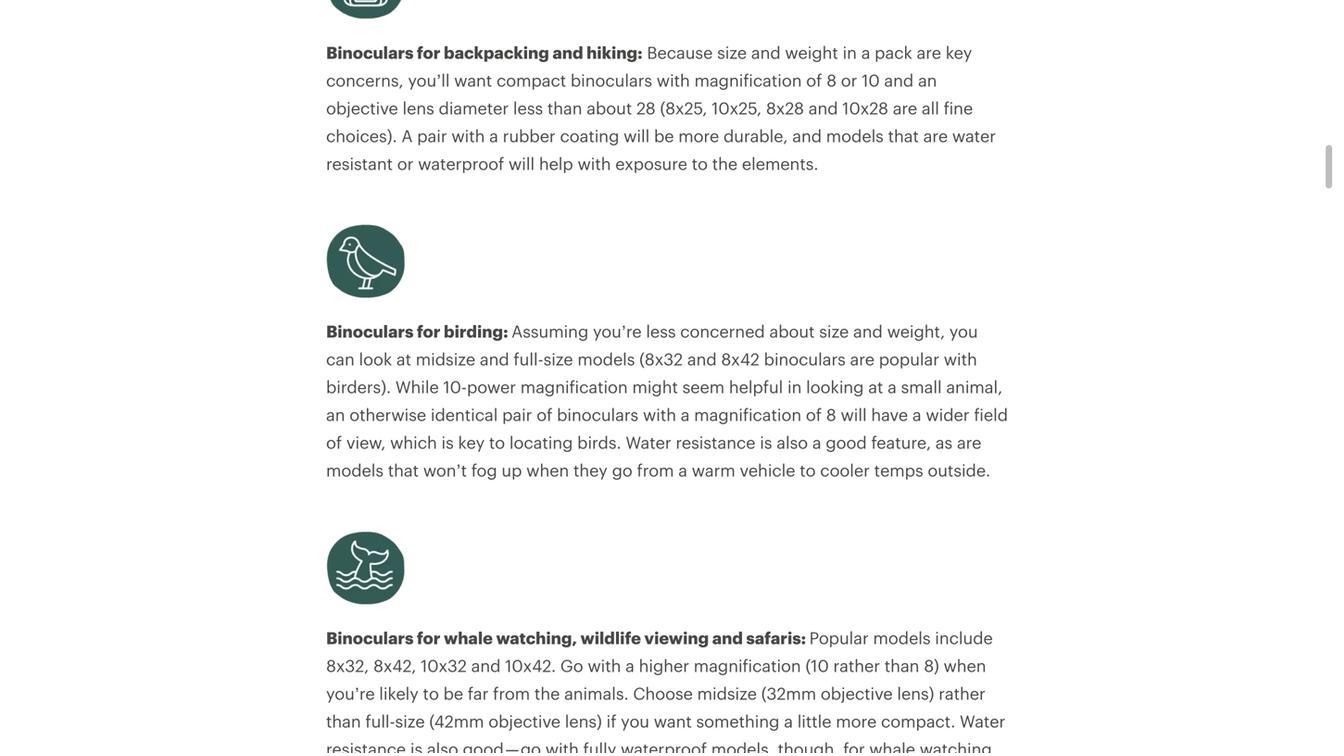 Task type: describe. For each thing, give the bounding box(es) containing it.
and left safaris:
[[713, 629, 743, 648]]

are down "all"
[[924, 126, 948, 146]]

10x42.
[[505, 656, 556, 676]]

2 horizontal spatial objective
[[821, 684, 893, 704]]

diameter
[[439, 98, 509, 118]]

power
[[467, 377, 516, 397]]

10x28
[[843, 98, 889, 118]]

size down assuming
[[544, 350, 573, 369]]

1 horizontal spatial lens)
[[898, 684, 935, 704]]

pair inside assuming you're less concerned about size and weight, you can look at midsize and full-size models (8x32 and 8x42 binoculars are popular with birders). while 10-power magnification might seem helpful in looking at a small animal, an otherwise identical pair of binoculars with a magnification of 8 will have a wider field of view, which is key to locating birds. water resistance is also a good feature, as are models that won't fog up when they go from a warm vehicle to cooler temps outside.
[[502, 405, 532, 425]]

a right have
[[913, 405, 922, 425]]

something
[[697, 712, 780, 731]]

1 vertical spatial at
[[869, 377, 884, 397]]

2 horizontal spatial is
[[760, 433, 773, 452]]

0 horizontal spatial whale
[[444, 629, 493, 648]]

magnification down assuming
[[521, 377, 628, 397]]

outside.
[[928, 461, 991, 480]]

and left weight
[[752, 43, 781, 62]]

for for birding:
[[417, 322, 441, 341]]

while
[[396, 377, 439, 397]]

1 vertical spatial will
[[509, 154, 535, 173]]

resistant
[[326, 154, 393, 173]]

binoculars for because size and weight in a pack are key concerns, you'll want compact binoculars with magnification of 8 or 10 and an objective lens diameter less than about 28 (8x25, 10x25, 8x28 and 10x28 are all fine choices). a pair with a rubber coating will be more durable, and models that are water resistant or waterproof will help with exposure to the elements.
[[326, 43, 414, 62]]

and up compact
[[553, 43, 583, 62]]

wider
[[926, 405, 970, 425]]

good—go
[[463, 740, 541, 754]]

waterproof inside popular models include 8x32, 8x42, 10x32 and 10x42. go with a higher magnification (10 rather than 8) when you're likely to be far from the animals. choose midsize (32mm objective lens) rather than full-size (42mm objective lens) if you want something a little more compact. water resistance is also good—go with fully waterproof models, though, for whale watc
[[621, 740, 707, 754]]

10
[[862, 71, 880, 90]]

less inside assuming you're less concerned about size and weight, you can look at midsize and full-size models (8x32 and 8x42 binoculars are popular with birders). while 10-power magnification might seem helpful in looking at a small animal, an otherwise identical pair of binoculars with a magnification of 8 will have a wider field of view, which is key to locating birds. water resistance is also a good feature, as are models that won't fog up when they go from a warm vehicle to cooler temps outside.
[[646, 322, 676, 341]]

1 horizontal spatial is
[[442, 433, 454, 452]]

are up looking
[[850, 350, 875, 369]]

birding icon image
[[326, 222, 405, 301]]

a left good
[[813, 433, 822, 452]]

water inside assuming you're less concerned about size and weight, you can look at midsize and full-size models (8x32 and 8x42 binoculars are popular with birders). while 10-power magnification might seem helpful in looking at a small animal, an otherwise identical pair of binoculars with a magnification of 8 will have a wider field of view, which is key to locating birds. water resistance is also a good feature, as are models that won't fog up when they go from a warm vehicle to cooler temps outside.
[[626, 433, 672, 452]]

with down coating
[[578, 154, 611, 173]]

far
[[468, 684, 489, 704]]

lens
[[403, 98, 435, 118]]

up
[[502, 461, 522, 480]]

good
[[826, 433, 867, 452]]

durable,
[[724, 126, 788, 146]]

field
[[974, 405, 1008, 425]]

8x42
[[721, 350, 760, 369]]

with down diameter on the left of page
[[452, 126, 485, 146]]

2 horizontal spatial than
[[885, 656, 920, 676]]

8x28
[[766, 98, 805, 118]]

models,
[[712, 740, 774, 754]]

watching,
[[496, 629, 577, 648]]

assuming
[[512, 322, 589, 341]]

with down because
[[657, 71, 690, 90]]

have
[[872, 405, 908, 425]]

0 horizontal spatial or
[[397, 154, 414, 173]]

fog
[[472, 461, 497, 480]]

(32mm
[[762, 684, 817, 704]]

size inside popular models include 8x32, 8x42, 10x32 and 10x42. go with a higher magnification (10 rather than 8) when you're likely to be far from the animals. choose midsize (32mm objective lens) rather than full-size (42mm objective lens) if you want something a little more compact. water resistance is also good—go with fully waterproof models, though, for whale watc
[[395, 712, 425, 731]]

can
[[326, 350, 355, 369]]

water inside popular models include 8x32, 8x42, 10x32 and 10x42. go with a higher magnification (10 rather than 8) when you're likely to be far from the animals. choose midsize (32mm objective lens) rather than full-size (42mm objective lens) if you want something a little more compact. water resistance is also good—go with fully waterproof models, though, for whale watc
[[960, 712, 1006, 731]]

choose
[[633, 684, 693, 704]]

binoculars for whale watching, wildlife viewing and safaris:
[[326, 629, 810, 648]]

fine
[[944, 98, 973, 118]]

in inside assuming you're less concerned about size and weight, you can look at midsize and full-size models (8x32 and 8x42 binoculars are popular with birders). while 10-power magnification might seem helpful in looking at a small animal, an otherwise identical pair of binoculars with a magnification of 8 will have a wider field of view, which is key to locating birds. water resistance is also a good feature, as are models that won't fog up when they go from a warm vehicle to cooler temps outside.
[[788, 377, 802, 397]]

0 horizontal spatial lens)
[[565, 712, 602, 731]]

as
[[936, 433, 953, 452]]

10x32
[[421, 656, 467, 676]]

of left the "view,"
[[326, 433, 342, 452]]

weight
[[785, 43, 839, 62]]

whale inside popular models include 8x32, 8x42, 10x32 and 10x42. go with a higher magnification (10 rather than 8) when you're likely to be far from the animals. choose midsize (32mm objective lens) rather than full-size (42mm objective lens) if you want something a little more compact. water resistance is also good—go with fully waterproof models, though, for whale watc
[[870, 740, 916, 754]]

compact.
[[881, 712, 956, 731]]

models inside because size and weight in a pack are key concerns, you'll want compact binoculars with magnification of 8 or 10 and an objective lens diameter less than about 28 (8x25, 10x25, 8x28 and 10x28 are all fine choices). a pair with a rubber coating will be more durable, and models that are water resistant or waterproof will help with exposure to the elements.
[[827, 126, 884, 146]]

0 vertical spatial at
[[397, 350, 412, 369]]

they
[[574, 461, 608, 480]]

though,
[[778, 740, 839, 754]]

when inside assuming you're less concerned about size and weight, you can look at midsize and full-size models (8x32 and 8x42 binoculars are popular with birders). while 10-power magnification might seem helpful in looking at a small animal, an otherwise identical pair of binoculars with a magnification of 8 will have a wider field of view, which is key to locating birds. water resistance is also a good feature, as are models that won't fog up when they go from a warm vehicle to cooler temps outside.
[[527, 461, 569, 480]]

higher
[[639, 656, 690, 676]]

want inside because size and weight in a pack are key concerns, you'll want compact binoculars with magnification of 8 or 10 and an objective lens diameter less than about 28 (8x25, 10x25, 8x28 and 10x28 are all fine choices). a pair with a rubber coating will be more durable, and models that are water resistant or waterproof will help with exposure to the elements.
[[454, 71, 492, 90]]

popular
[[879, 350, 940, 369]]

2 vertical spatial objective
[[489, 712, 561, 731]]

with down might
[[643, 405, 677, 425]]

all
[[922, 98, 940, 118]]

view,
[[347, 433, 386, 452]]

locating
[[510, 433, 573, 452]]

be inside popular models include 8x32, 8x42, 10x32 and 10x42. go with a higher magnification (10 rather than 8) when you're likely to be far from the animals. choose midsize (32mm objective lens) rather than full-size (42mm objective lens) if you want something a little more compact. water resistance is also good—go with fully waterproof models, though, for whale watc
[[444, 684, 464, 704]]

whale watching icon image
[[326, 529, 405, 608]]

are right pack
[[917, 43, 942, 62]]

28
[[637, 98, 656, 118]]

elements.
[[742, 154, 819, 173]]

size inside because size and weight in a pack are key concerns, you'll want compact binoculars with magnification of 8 or 10 and an objective lens diameter less than about 28 (8x25, 10x25, 8x28 and 10x28 are all fine choices). a pair with a rubber coating will be more durable, and models that are water resistant or waterproof will help with exposure to the elements.
[[717, 43, 747, 62]]

you'll
[[408, 71, 450, 90]]

fully
[[584, 740, 617, 754]]

about inside assuming you're less concerned about size and weight, you can look at midsize and full-size models (8x32 and 8x42 binoculars are popular with birders). while 10-power magnification might seem helpful in looking at a small animal, an otherwise identical pair of binoculars with a magnification of 8 will have a wider field of view, which is key to locating birds. water resistance is also a good feature, as are models that won't fog up when they go from a warm vehicle to cooler temps outside.
[[770, 322, 815, 341]]

about inside because size and weight in a pack are key concerns, you'll want compact binoculars with magnification of 8 or 10 and an objective lens diameter less than about 28 (8x25, 10x25, 8x28 and 10x28 are all fine choices). a pair with a rubber coating will be more durable, and models that are water resistant or waterproof will help with exposure to the elements.
[[587, 98, 632, 118]]

the inside popular models include 8x32, 8x42, 10x32 and 10x42. go with a higher magnification (10 rather than 8) when you're likely to be far from the animals. choose midsize (32mm objective lens) rather than full-size (42mm objective lens) if you want something a little more compact. water resistance is also good—go with fully waterproof models, though, for whale watc
[[535, 684, 560, 704]]

go
[[561, 656, 584, 676]]

are right the as
[[957, 433, 982, 452]]

a down diameter on the left of page
[[490, 126, 499, 146]]

and up the power
[[480, 350, 509, 369]]

warm
[[692, 461, 736, 480]]

a down wildlife
[[626, 656, 635, 676]]

from inside assuming you're less concerned about size and weight, you can look at midsize and full-size models (8x32 and 8x42 binoculars are popular with birders). while 10-power magnification might seem helpful in looking at a small animal, an otherwise identical pair of binoculars with a magnification of 8 will have a wider field of view, which is key to locating birds. water resistance is also a good feature, as are models that won't fog up when they go from a warm vehicle to cooler temps outside.
[[637, 461, 674, 480]]

midsize inside assuming you're less concerned about size and weight, you can look at midsize and full-size models (8x32 and 8x42 binoculars are popular with birders). while 10-power magnification might seem helpful in looking at a small animal, an otherwise identical pair of binoculars with a magnification of 8 will have a wider field of view, which is key to locating birds. water resistance is also a good feature, as are models that won't fog up when they go from a warm vehicle to cooler temps outside.
[[416, 350, 476, 369]]

to left cooler
[[800, 461, 816, 480]]

viewing
[[645, 629, 709, 648]]

pack
[[875, 43, 913, 62]]

0 vertical spatial or
[[841, 71, 858, 90]]

than inside because size and weight in a pack are key concerns, you'll want compact binoculars with magnification of 8 or 10 and an objective lens diameter less than about 28 (8x25, 10x25, 8x28 and 10x28 are all fine choices). a pair with a rubber coating will be more durable, and models that are water resistant or waterproof will help with exposure to the elements.
[[548, 98, 583, 118]]

full- inside assuming you're less concerned about size and weight, you can look at midsize and full-size models (8x32 and 8x42 binoculars are popular with birders). while 10-power magnification might seem helpful in looking at a small animal, an otherwise identical pair of binoculars with a magnification of 8 will have a wider field of view, which is key to locating birds. water resistance is also a good feature, as are models that won't fog up when they go from a warm vehicle to cooler temps outside.
[[514, 350, 544, 369]]

water
[[953, 126, 996, 146]]

key inside assuming you're less concerned about size and weight, you can look at midsize and full-size models (8x32 and 8x42 binoculars are popular with birders). while 10-power magnification might seem helpful in looking at a small animal, an otherwise identical pair of binoculars with a magnification of 8 will have a wider field of view, which is key to locating birds. water resistance is also a good feature, as are models that won't fog up when they go from a warm vehicle to cooler temps outside.
[[458, 433, 485, 452]]

that inside assuming you're less concerned about size and weight, you can look at midsize and full-size models (8x32 and 8x42 binoculars are popular with birders). while 10-power magnification might seem helpful in looking at a small animal, an otherwise identical pair of binoculars with a magnification of 8 will have a wider field of view, which is key to locating birds. water resistance is also a good feature, as are models that won't fog up when they go from a warm vehicle to cooler temps outside.
[[388, 461, 419, 480]]

key inside because size and weight in a pack are key concerns, you'll want compact binoculars with magnification of 8 or 10 and an objective lens diameter less than about 28 (8x25, 10x25, 8x28 and 10x28 are all fine choices). a pair with a rubber coating will be more durable, and models that are water resistant or waterproof will help with exposure to the elements.
[[946, 43, 973, 62]]

8 inside because size and weight in a pack are key concerns, you'll want compact binoculars with magnification of 8 or 10 and an objective lens diameter less than about 28 (8x25, 10x25, 8x28 and 10x28 are all fine choices). a pair with a rubber coating will be more durable, and models that are water resistant or waterproof will help with exposure to the elements.
[[827, 71, 837, 90]]

resistance inside popular models include 8x32, 8x42, 10x32 and 10x42. go with a higher magnification (10 rather than 8) when you're likely to be far from the animals. choose midsize (32mm objective lens) rather than full-size (42mm objective lens) if you want something a little more compact. water resistance is also good—go with fully waterproof models, though, for whale watc
[[326, 740, 406, 754]]

might
[[633, 377, 678, 397]]

(42mm
[[429, 712, 484, 731]]

popular models include 8x32, 8x42, 10x32 and 10x42. go with a higher magnification (10 rather than 8) when you're likely to be far from the animals. choose midsize (32mm objective lens) rather than full-size (42mm objective lens) if you want something a little more compact. water resistance is also good—go with fully waterproof models, though, for whale watc
[[326, 629, 1006, 754]]

you're inside popular models include 8x32, 8x42, 10x32 and 10x42. go with a higher magnification (10 rather than 8) when you're likely to be far from the animals. choose midsize (32mm objective lens) rather than full-size (42mm objective lens) if you want something a little more compact. water resistance is also good—go with fully waterproof models, though, for whale watc
[[326, 684, 375, 704]]

for for whale
[[417, 629, 441, 648]]

and down the 8x28
[[793, 126, 822, 146]]

8 inside assuming you're less concerned about size and weight, you can look at midsize and full-size models (8x32 and 8x42 binoculars are popular with birders). while 10-power magnification might seem helpful in looking at a small animal, an otherwise identical pair of binoculars with a magnification of 8 will have a wider field of view, which is key to locating birds. water resistance is also a good feature, as are models that won't fog up when they go from a warm vehicle to cooler temps outside.
[[827, 405, 837, 425]]

with down wildlife
[[588, 656, 621, 676]]

popular
[[810, 629, 869, 648]]

a
[[402, 126, 413, 146]]

go
[[612, 461, 633, 480]]

which
[[390, 433, 437, 452]]

of up locating
[[537, 405, 553, 425]]

animal,
[[947, 377, 1003, 397]]

1 vertical spatial binoculars
[[764, 350, 846, 369]]

binoculars for popular models include 8x32, 8x42, 10x32 and 10x42. go with a higher magnification (10 rather than 8) when you're likely to be far from the animals. choose midsize (32mm objective lens) rather than full-size (42mm objective lens) if you want something a little more compact. water resistance is also good—go with fully waterproof models, though, for whale watc
[[326, 629, 414, 648]]

hiking icon image
[[326, 0, 405, 22]]

because
[[647, 43, 713, 62]]

models left (8x32 at the top of the page
[[578, 350, 635, 369]]

in inside because size and weight in a pack are key concerns, you'll want compact binoculars with magnification of 8 or 10 and an objective lens diameter less than about 28 (8x25, 10x25, 8x28 and 10x28 are all fine choices). a pair with a rubber coating will be more durable, and models that are water resistant or waterproof will help with exposure to the elements.
[[843, 43, 857, 62]]

cooler
[[821, 461, 870, 480]]

more inside because size and weight in a pack are key concerns, you'll want compact binoculars with magnification of 8 or 10 and an objective lens diameter less than about 28 (8x25, 10x25, 8x28 and 10x28 are all fine choices). a pair with a rubber coating will be more durable, and models that are water resistant or waterproof will help with exposure to the elements.
[[679, 126, 719, 146]]

if
[[607, 712, 617, 731]]

for inside popular models include 8x32, 8x42, 10x32 and 10x42. go with a higher magnification (10 rather than 8) when you're likely to be far from the animals. choose midsize (32mm objective lens) rather than full-size (42mm objective lens) if you want something a little more compact. water resistance is also good—go with fully waterproof models, though, for whale watc
[[844, 740, 865, 754]]

a left pack
[[862, 43, 871, 62]]

10x25,
[[712, 98, 762, 118]]

will inside assuming you're less concerned about size and weight, you can look at midsize and full-size models (8x32 and 8x42 binoculars are popular with birders). while 10-power magnification might seem helpful in looking at a small animal, an otherwise identical pair of binoculars with a magnification of 8 will have a wider field of view, which is key to locating birds. water resistance is also a good feature, as are models that won't fog up when they go from a warm vehicle to cooler temps outside.
[[841, 405, 867, 425]]

concerns,
[[326, 71, 404, 90]]

animals.
[[565, 684, 629, 704]]

birds.
[[578, 433, 622, 452]]

binoculars for assuming you're less concerned about size and weight, you can look at midsize and full-size models (8x32 and 8x42 binoculars are popular with birders). while 10-power magnification might seem helpful in looking at a small animal, an otherwise identical pair of binoculars with a magnification of 8 will have a wider field of view, which is key to locating birds. water resistance is also a good feature, as are models that won't fog up when they go from a warm vehicle to cooler temps outside.
[[326, 322, 414, 341]]



Task type: vqa. For each thing, say whether or not it's contained in the screenshot.
'days'
no



Task type: locate. For each thing, give the bounding box(es) containing it.
0 horizontal spatial you're
[[326, 684, 375, 704]]

of inside because size and weight in a pack are key concerns, you'll want compact binoculars with magnification of 8 or 10 and an objective lens diameter less than about 28 (8x25, 10x25, 8x28 and 10x28 are all fine choices). a pair with a rubber coating will be more durable, and models that are water resistant or waterproof will help with exposure to the elements.
[[807, 71, 822, 90]]

safaris:
[[747, 629, 806, 648]]

0 horizontal spatial waterproof
[[418, 154, 504, 173]]

and left weight,
[[854, 322, 883, 341]]

want inside popular models include 8x32, 8x42, 10x32 and 10x42. go with a higher magnification (10 rather than 8) when you're likely to be far from the animals. choose midsize (32mm objective lens) rather than full-size (42mm objective lens) if you want something a little more compact. water resistance is also good—go with fully waterproof models, though, for whale watc
[[654, 712, 692, 731]]

that down 10x28
[[888, 126, 919, 146]]

1 vertical spatial whale
[[870, 740, 916, 754]]

and inside popular models include 8x32, 8x42, 10x32 and 10x42. go with a higher magnification (10 rather than 8) when you're likely to be far from the animals. choose midsize (32mm objective lens) rather than full-size (42mm objective lens) if you want something a little more compact. water resistance is also good—go with fully waterproof models, though, for whale watc
[[471, 656, 501, 676]]

size
[[717, 43, 747, 62], [820, 322, 849, 341], [544, 350, 573, 369], [395, 712, 425, 731]]

for up 10x32
[[417, 629, 441, 648]]

2 binoculars from the top
[[326, 322, 414, 341]]

1 horizontal spatial be
[[654, 126, 674, 146]]

0 horizontal spatial than
[[326, 712, 361, 731]]

1 binoculars from the top
[[326, 43, 414, 62]]

magnification down helpful
[[694, 405, 802, 425]]

include
[[936, 629, 993, 648]]

0 vertical spatial you're
[[593, 322, 642, 341]]

1 vertical spatial lens)
[[565, 712, 602, 731]]

models up 8)
[[874, 629, 931, 648]]

1 vertical spatial binoculars
[[326, 322, 414, 341]]

1 horizontal spatial when
[[944, 656, 987, 676]]

objective down (10
[[821, 684, 893, 704]]

when down "include"
[[944, 656, 987, 676]]

0 vertical spatial less
[[513, 98, 543, 118]]

objective up the good—go at the left
[[489, 712, 561, 731]]

binoculars up looking
[[764, 350, 846, 369]]

look
[[359, 350, 392, 369]]

1 horizontal spatial full-
[[514, 350, 544, 369]]

1 horizontal spatial objective
[[489, 712, 561, 731]]

0 vertical spatial midsize
[[416, 350, 476, 369]]

magnification
[[695, 71, 802, 90], [521, 377, 628, 397], [694, 405, 802, 425], [694, 656, 801, 676]]

10-
[[444, 377, 467, 397]]

for right though, at the bottom
[[844, 740, 865, 754]]

0 horizontal spatial from
[[493, 684, 530, 704]]

be inside because size and weight in a pack are key concerns, you'll want compact binoculars with magnification of 8 or 10 and an objective lens diameter less than about 28 (8x25, 10x25, 8x28 and 10x28 are all fine choices). a pair with a rubber coating will be more durable, and models that are water resistant or waterproof will help with exposure to the elements.
[[654, 126, 674, 146]]

(8x25,
[[660, 98, 708, 118]]

or left 10
[[841, 71, 858, 90]]

size down likely
[[395, 712, 425, 731]]

0 horizontal spatial at
[[397, 350, 412, 369]]

1 horizontal spatial less
[[646, 322, 676, 341]]

8)
[[924, 656, 940, 676]]

1 horizontal spatial whale
[[870, 740, 916, 754]]

hiking:
[[587, 43, 643, 62]]

about up coating
[[587, 98, 632, 118]]

1 vertical spatial also
[[427, 740, 459, 754]]

rather
[[834, 656, 881, 676], [939, 684, 986, 704]]

and up far at left
[[471, 656, 501, 676]]

is inside popular models include 8x32, 8x42, 10x32 and 10x42. go with a higher magnification (10 rather than 8) when you're likely to be far from the animals. choose midsize (32mm objective lens) rather than full-size (42mm objective lens) if you want something a little more compact. water resistance is also good—go with fully waterproof models, though, for whale watc
[[411, 740, 423, 754]]

size up looking
[[820, 322, 849, 341]]

also
[[777, 433, 808, 452], [427, 740, 459, 754]]

midsize up 'something'
[[698, 684, 757, 704]]

is down likely
[[411, 740, 423, 754]]

waterproof inside because size and weight in a pack are key concerns, you'll want compact binoculars with magnification of 8 or 10 and an objective lens diameter less than about 28 (8x25, 10x25, 8x28 and 10x28 are all fine choices). a pair with a rubber coating will be more durable, and models that are water resistant or waterproof will help with exposure to the elements.
[[418, 154, 504, 173]]

rather down 8)
[[939, 684, 986, 704]]

are
[[917, 43, 942, 62], [893, 98, 918, 118], [924, 126, 948, 146], [850, 350, 875, 369], [957, 433, 982, 452]]

a left warm
[[679, 461, 688, 480]]

0 vertical spatial when
[[527, 461, 569, 480]]

at
[[397, 350, 412, 369], [869, 377, 884, 397]]

1 horizontal spatial in
[[843, 43, 857, 62]]

full- down assuming
[[514, 350, 544, 369]]

will down '28'
[[624, 126, 650, 146]]

magnification down safaris:
[[694, 656, 801, 676]]

0 horizontal spatial in
[[788, 377, 802, 397]]

small
[[901, 377, 942, 397]]

full- inside popular models include 8x32, 8x42, 10x32 and 10x42. go with a higher magnification (10 rather than 8) when you're likely to be far from the animals. choose midsize (32mm objective lens) rather than full-size (42mm objective lens) if you want something a little more compact. water resistance is also good—go with fully waterproof models, though, for whale watc
[[366, 712, 395, 731]]

0 vertical spatial key
[[946, 43, 973, 62]]

1 horizontal spatial you're
[[593, 322, 642, 341]]

1 vertical spatial full-
[[366, 712, 395, 731]]

wildlife
[[581, 629, 641, 648]]

1 horizontal spatial at
[[869, 377, 884, 397]]

identical
[[431, 405, 498, 425]]

of down looking
[[806, 405, 822, 425]]

you inside assuming you're less concerned about size and weight, you can look at midsize and full-size models (8x32 and 8x42 binoculars are popular with birders). while 10-power magnification might seem helpful in looking at a small animal, an otherwise identical pair of binoculars with a magnification of 8 will have a wider field of view, which is key to locating birds. water resistance is also a good feature, as are models that won't fog up when they go from a warm vehicle to cooler temps outside.
[[950, 322, 978, 341]]

and right the 8x28
[[809, 98, 838, 118]]

0 horizontal spatial when
[[527, 461, 569, 480]]

you
[[950, 322, 978, 341], [621, 712, 650, 731]]

when
[[527, 461, 569, 480], [944, 656, 987, 676]]

water right "compact." in the right bottom of the page
[[960, 712, 1006, 731]]

models inside popular models include 8x32, 8x42, 10x32 and 10x42. go with a higher magnification (10 rather than 8) when you're likely to be far from the animals. choose midsize (32mm objective lens) rather than full-size (42mm objective lens) if you want something a little more compact. water resistance is also good—go with fully waterproof models, though, for whale watc
[[874, 629, 931, 648]]

(10
[[806, 656, 829, 676]]

0 horizontal spatial less
[[513, 98, 543, 118]]

2 vertical spatial than
[[326, 712, 361, 731]]

1 horizontal spatial water
[[960, 712, 1006, 731]]

0 horizontal spatial pair
[[417, 126, 447, 146]]

rather down popular
[[834, 656, 881, 676]]

at right look
[[397, 350, 412, 369]]

0 vertical spatial objective
[[326, 98, 398, 118]]

0 horizontal spatial full-
[[366, 712, 395, 731]]

0 horizontal spatial resistance
[[326, 740, 406, 754]]

models
[[827, 126, 884, 146], [578, 350, 635, 369], [326, 461, 384, 480], [874, 629, 931, 648]]

from right far at left
[[493, 684, 530, 704]]

binoculars down hiking:
[[571, 71, 653, 90]]

also inside assuming you're less concerned about size and weight, you can look at midsize and full-size models (8x32 and 8x42 binoculars are popular with birders). while 10-power magnification might seem helpful in looking at a small animal, an otherwise identical pair of binoculars with a magnification of 8 will have a wider field of view, which is key to locating birds. water resistance is also a good feature, as are models that won't fog up when they go from a warm vehicle to cooler temps outside.
[[777, 433, 808, 452]]

is
[[442, 433, 454, 452], [760, 433, 773, 452], [411, 740, 423, 754]]

compact
[[497, 71, 566, 90]]

2 vertical spatial binoculars
[[557, 405, 639, 425]]

you're
[[593, 322, 642, 341], [326, 684, 375, 704]]

you're down 8x32,
[[326, 684, 375, 704]]

objective inside because size and weight in a pack are key concerns, you'll want compact binoculars with magnification of 8 or 10 and an objective lens diameter less than about 28 (8x25, 10x25, 8x28 and 10x28 are all fine choices). a pair with a rubber coating will be more durable, and models that are water resistant or waterproof will help with exposure to the elements.
[[326, 98, 398, 118]]

than
[[548, 98, 583, 118], [885, 656, 920, 676], [326, 712, 361, 731]]

size right because
[[717, 43, 747, 62]]

you right if
[[621, 712, 650, 731]]

magnification inside popular models include 8x32, 8x42, 10x32 and 10x42. go with a higher magnification (10 rather than 8) when you're likely to be far from the animals. choose midsize (32mm objective lens) rather than full-size (42mm objective lens) if you want something a little more compact. water resistance is also good—go with fully waterproof models, though, for whale watc
[[694, 656, 801, 676]]

to inside because size and weight in a pack are key concerns, you'll want compact binoculars with magnification of 8 or 10 and an objective lens diameter less than about 28 (8x25, 10x25, 8x28 and 10x28 are all fine choices). a pair with a rubber coating will be more durable, and models that are water resistant or waterproof will help with exposure to the elements.
[[692, 154, 708, 173]]

when down locating
[[527, 461, 569, 480]]

little
[[798, 712, 832, 731]]

you're up (8x32 at the top of the page
[[593, 322, 642, 341]]

less up (8x32 at the top of the page
[[646, 322, 676, 341]]

1 vertical spatial want
[[654, 712, 692, 731]]

is up vehicle
[[760, 433, 773, 452]]

also inside popular models include 8x32, 8x42, 10x32 and 10x42. go with a higher magnification (10 rather than 8) when you're likely to be far from the animals. choose midsize (32mm objective lens) rather than full-size (42mm objective lens) if you want something a little more compact. water resistance is also good—go with fully waterproof models, though, for whale watc
[[427, 740, 459, 754]]

less inside because size and weight in a pack are key concerns, you'll want compact binoculars with magnification of 8 or 10 and an objective lens diameter less than about 28 (8x25, 10x25, 8x28 and 10x28 are all fine choices). a pair with a rubber coating will be more durable, and models that are water resistant or waterproof will help with exposure to the elements.
[[513, 98, 543, 118]]

will up good
[[841, 405, 867, 425]]

midsize inside popular models include 8x32, 8x42, 10x32 and 10x42. go with a higher magnification (10 rather than 8) when you're likely to be far from the animals. choose midsize (32mm objective lens) rather than full-size (42mm objective lens) if you want something a little more compact. water resistance is also good—go with fully waterproof models, though, for whale watc
[[698, 684, 757, 704]]

to
[[692, 154, 708, 173], [489, 433, 505, 452], [800, 461, 816, 480], [423, 684, 439, 704]]

resistance down likely
[[326, 740, 406, 754]]

to up 'fog'
[[489, 433, 505, 452]]

0 horizontal spatial also
[[427, 740, 459, 754]]

choices).
[[326, 126, 397, 146]]

binoculars up birds.
[[557, 405, 639, 425]]

temps
[[875, 461, 924, 480]]

for left birding:
[[417, 322, 441, 341]]

vehicle
[[740, 461, 796, 480]]

1 vertical spatial you
[[621, 712, 650, 731]]

0 horizontal spatial the
[[535, 684, 560, 704]]

for for backpacking
[[417, 43, 441, 62]]

0 horizontal spatial will
[[509, 154, 535, 173]]

0 vertical spatial be
[[654, 126, 674, 146]]

and right 10
[[885, 71, 914, 90]]

0 vertical spatial rather
[[834, 656, 881, 676]]

concerned
[[681, 322, 765, 341]]

coating
[[560, 126, 619, 146]]

whale up 10x32
[[444, 629, 493, 648]]

0 vertical spatial than
[[548, 98, 583, 118]]

is up 'won't'
[[442, 433, 454, 452]]

with up animal, in the bottom right of the page
[[944, 350, 978, 369]]

binoculars for backpacking and hiking:
[[326, 43, 643, 62]]

a
[[862, 43, 871, 62], [490, 126, 499, 146], [888, 377, 897, 397], [681, 405, 690, 425], [913, 405, 922, 425], [813, 433, 822, 452], [679, 461, 688, 480], [626, 656, 635, 676], [784, 712, 793, 731]]

than down 8x32,
[[326, 712, 361, 731]]

that
[[888, 126, 919, 146], [388, 461, 419, 480]]

to right exposure
[[692, 154, 708, 173]]

1 vertical spatial objective
[[821, 684, 893, 704]]

1 horizontal spatial resistance
[[676, 433, 756, 452]]

full-
[[514, 350, 544, 369], [366, 712, 395, 731]]

a up have
[[888, 377, 897, 397]]

0 vertical spatial from
[[637, 461, 674, 480]]

water
[[626, 433, 672, 452], [960, 712, 1006, 731]]

and
[[553, 43, 583, 62], [752, 43, 781, 62], [885, 71, 914, 90], [809, 98, 838, 118], [793, 126, 822, 146], [854, 322, 883, 341], [480, 350, 509, 369], [688, 350, 717, 369], [713, 629, 743, 648], [471, 656, 501, 676]]

objective up choices). in the top of the page
[[326, 98, 398, 118]]

(8x32
[[640, 350, 683, 369]]

1 horizontal spatial that
[[888, 126, 919, 146]]

1 horizontal spatial pair
[[502, 405, 532, 425]]

from inside popular models include 8x32, 8x42, 10x32 and 10x42. go with a higher magnification (10 rather than 8) when you're likely to be far from the animals. choose midsize (32mm objective lens) rather than full-size (42mm objective lens) if you want something a little more compact. water resistance is also good—go with fully waterproof models, though, for whale watc
[[493, 684, 530, 704]]

helpful
[[729, 377, 783, 397]]

an up "all"
[[918, 71, 937, 90]]

from
[[637, 461, 674, 480], [493, 684, 530, 704]]

an inside assuming you're less concerned about size and weight, you can look at midsize and full-size models (8x32 and 8x42 binoculars are popular with birders). while 10-power magnification might seem helpful in looking at a small animal, an otherwise identical pair of binoculars with a magnification of 8 will have a wider field of view, which is key to locating birds. water resistance is also a good feature, as are models that won't fog up when they go from a warm vehicle to cooler temps outside.
[[326, 405, 345, 425]]

8 down looking
[[827, 405, 837, 425]]

1 horizontal spatial you
[[950, 322, 978, 341]]

to inside popular models include 8x32, 8x42, 10x32 and 10x42. go with a higher magnification (10 rather than 8) when you're likely to be far from the animals. choose midsize (32mm objective lens) rather than full-size (42mm objective lens) if you want something a little more compact. water resistance is also good—go with fully waterproof models, though, for whale watc
[[423, 684, 439, 704]]

0 vertical spatial binoculars
[[326, 43, 414, 62]]

binoculars inside because size and weight in a pack are key concerns, you'll want compact binoculars with magnification of 8 or 10 and an objective lens diameter less than about 28 (8x25, 10x25, 8x28 and 10x28 are all fine choices). a pair with a rubber coating will be more durable, and models that are water resistant or waterproof will help with exposure to the elements.
[[571, 71, 653, 90]]

whale
[[444, 629, 493, 648], [870, 740, 916, 754]]

1 vertical spatial be
[[444, 684, 464, 704]]

waterproof down diameter on the left of page
[[418, 154, 504, 173]]

key down identical
[[458, 433, 485, 452]]

assuming you're less concerned about size and weight, you can look at midsize and full-size models (8x32 and 8x42 binoculars are popular with birders). while 10-power magnification might seem helpful in looking at a small animal, an otherwise identical pair of binoculars with a magnification of 8 will have a wider field of view, which is key to locating birds. water resistance is also a good feature, as are models that won't fog up when they go from a warm vehicle to cooler temps outside.
[[326, 322, 1008, 480]]

midsize
[[416, 350, 476, 369], [698, 684, 757, 704]]

of down weight
[[807, 71, 822, 90]]

than left 8)
[[885, 656, 920, 676]]

1 vertical spatial rather
[[939, 684, 986, 704]]

will
[[624, 126, 650, 146], [509, 154, 535, 173], [841, 405, 867, 425]]

binoculars up 8x32,
[[326, 629, 414, 648]]

or down a
[[397, 154, 414, 173]]

8x42,
[[373, 656, 416, 676]]

the down 10x42.
[[535, 684, 560, 704]]

when inside popular models include 8x32, 8x42, 10x32 and 10x42. go with a higher magnification (10 rather than 8) when you're likely to be far from the animals. choose midsize (32mm objective lens) rather than full-size (42mm objective lens) if you want something a little more compact. water resistance is also good—go with fully waterproof models, though, for whale watc
[[944, 656, 987, 676]]

1 vertical spatial when
[[944, 656, 987, 676]]

0 vertical spatial more
[[679, 126, 719, 146]]

models down 10x28
[[827, 126, 884, 146]]

help
[[539, 154, 573, 173]]

0 vertical spatial the
[[713, 154, 738, 173]]

you're inside assuming you're less concerned about size and weight, you can look at midsize and full-size models (8x32 and 8x42 binoculars are popular with birders). while 10-power magnification might seem helpful in looking at a small animal, an otherwise identical pair of binoculars with a magnification of 8 will have a wider field of view, which is key to locating birds. water resistance is also a good feature, as are models that won't fog up when they go from a warm vehicle to cooler temps outside.
[[593, 322, 642, 341]]

1 horizontal spatial key
[[946, 43, 973, 62]]

0 vertical spatial an
[[918, 71, 937, 90]]

about
[[587, 98, 632, 118], [770, 322, 815, 341]]

1 vertical spatial than
[[885, 656, 920, 676]]

full- down likely
[[366, 712, 395, 731]]

1 horizontal spatial want
[[654, 712, 692, 731]]

8 down weight
[[827, 71, 837, 90]]

0 horizontal spatial rather
[[834, 656, 881, 676]]

1 horizontal spatial about
[[770, 322, 815, 341]]

0 horizontal spatial more
[[679, 126, 719, 146]]

1 horizontal spatial will
[[624, 126, 650, 146]]

pair inside because size and weight in a pack are key concerns, you'll want compact binoculars with magnification of 8 or 10 and an objective lens diameter less than about 28 (8x25, 10x25, 8x28 and 10x28 are all fine choices). a pair with a rubber coating will be more durable, and models that are water resistant or waterproof will help with exposure to the elements.
[[417, 126, 447, 146]]

are left "all"
[[893, 98, 918, 118]]

1 horizontal spatial waterproof
[[621, 740, 707, 754]]

0 vertical spatial 8
[[827, 71, 837, 90]]

seem
[[683, 377, 725, 397]]

birding:
[[444, 322, 508, 341]]

1 vertical spatial 8
[[827, 405, 837, 425]]

1 horizontal spatial midsize
[[698, 684, 757, 704]]

that inside because size and weight in a pack are key concerns, you'll want compact binoculars with magnification of 8 or 10 and an objective lens diameter less than about 28 (8x25, 10x25, 8x28 and 10x28 are all fine choices). a pair with a rubber coating will be more durable, and models that are water resistant or waterproof will help with exposure to the elements.
[[888, 126, 919, 146]]

1 vertical spatial you're
[[326, 684, 375, 704]]

to down 10x32
[[423, 684, 439, 704]]

also down (42mm
[[427, 740, 459, 754]]

resistance inside assuming you're less concerned about size and weight, you can look at midsize and full-size models (8x32 and 8x42 binoculars are popular with birders). while 10-power magnification might seem helpful in looking at a small animal, an otherwise identical pair of binoculars with a magnification of 8 will have a wider field of view, which is key to locating birds. water resistance is also a good feature, as are models that won't fog up when they go from a warm vehicle to cooler temps outside.
[[676, 433, 756, 452]]

a left little
[[784, 712, 793, 731]]

3 binoculars from the top
[[326, 629, 414, 648]]

more inside popular models include 8x32, 8x42, 10x32 and 10x42. go with a higher magnification (10 rather than 8) when you're likely to be far from the animals. choose midsize (32mm objective lens) rather than full-size (42mm objective lens) if you want something a little more compact. water resistance is also good—go with fully waterproof models, though, for whale watc
[[836, 712, 877, 731]]

or
[[841, 71, 858, 90], [397, 154, 414, 173]]

lens) left if
[[565, 712, 602, 731]]

1 horizontal spatial or
[[841, 71, 858, 90]]

otherwise
[[350, 405, 426, 425]]

0 horizontal spatial about
[[587, 98, 632, 118]]

0 vertical spatial will
[[624, 126, 650, 146]]

0 vertical spatial water
[[626, 433, 672, 452]]

1 vertical spatial less
[[646, 322, 676, 341]]

2 vertical spatial will
[[841, 405, 867, 425]]

1 vertical spatial about
[[770, 322, 815, 341]]

want down choose
[[654, 712, 692, 731]]

waterproof
[[418, 154, 504, 173], [621, 740, 707, 754]]

looking
[[807, 377, 864, 397]]

weight,
[[888, 322, 945, 341]]

1 horizontal spatial an
[[918, 71, 937, 90]]

1 vertical spatial in
[[788, 377, 802, 397]]

an down 'birders).'
[[326, 405, 345, 425]]

about up helpful
[[770, 322, 815, 341]]

pair up locating
[[502, 405, 532, 425]]

midsize up 10-
[[416, 350, 476, 369]]

1 vertical spatial midsize
[[698, 684, 757, 704]]

8x32,
[[326, 656, 369, 676]]

1 vertical spatial the
[[535, 684, 560, 704]]

exposure
[[616, 154, 688, 173]]

less up rubber
[[513, 98, 543, 118]]

0 horizontal spatial an
[[326, 405, 345, 425]]

1 vertical spatial resistance
[[326, 740, 406, 754]]

from right go
[[637, 461, 674, 480]]

the inside because size and weight in a pack are key concerns, you'll want compact binoculars with magnification of 8 or 10 and an objective lens diameter less than about 28 (8x25, 10x25, 8x28 and 10x28 are all fine choices). a pair with a rubber coating will be more durable, and models that are water resistant or waterproof will help with exposure to the elements.
[[713, 154, 738, 173]]

an inside because size and weight in a pack are key concerns, you'll want compact binoculars with magnification of 8 or 10 and an objective lens diameter less than about 28 (8x25, 10x25, 8x28 and 10x28 are all fine choices). a pair with a rubber coating will be more durable, and models that are water resistant or waterproof will help with exposure to the elements.
[[918, 71, 937, 90]]

1 horizontal spatial the
[[713, 154, 738, 173]]

the
[[713, 154, 738, 173], [535, 684, 560, 704]]

2 horizontal spatial will
[[841, 405, 867, 425]]

because size and weight in a pack are key concerns, you'll want compact binoculars with magnification of 8 or 10 and an objective lens diameter less than about 28 (8x25, 10x25, 8x28 and 10x28 are all fine choices). a pair with a rubber coating will be more durable, and models that are water resistant or waterproof will help with exposure to the elements.
[[326, 43, 996, 173]]

binoculars for birding:
[[326, 322, 512, 341]]

binoculars
[[571, 71, 653, 90], [764, 350, 846, 369], [557, 405, 639, 425]]

models down the "view,"
[[326, 461, 384, 480]]

lens)
[[898, 684, 935, 704], [565, 712, 602, 731]]

0 vertical spatial lens)
[[898, 684, 935, 704]]

1 vertical spatial key
[[458, 433, 485, 452]]

magnification inside because size and weight in a pack are key concerns, you'll want compact binoculars with magnification of 8 or 10 and an objective lens diameter less than about 28 (8x25, 10x25, 8x28 and 10x28 are all fine choices). a pair with a rubber coating will be more durable, and models that are water resistant or waterproof will help with exposure to the elements.
[[695, 71, 802, 90]]

0 vertical spatial you
[[950, 322, 978, 341]]

1 horizontal spatial from
[[637, 461, 674, 480]]

rubber
[[503, 126, 556, 146]]

binoculars up "concerns,"
[[326, 43, 414, 62]]

likely
[[379, 684, 419, 704]]

a down seem
[[681, 405, 690, 425]]

will down rubber
[[509, 154, 535, 173]]

and up seem
[[688, 350, 717, 369]]

whale down "compact." in the right bottom of the page
[[870, 740, 916, 754]]

0 vertical spatial in
[[843, 43, 857, 62]]

0 horizontal spatial be
[[444, 684, 464, 704]]

0 horizontal spatial that
[[388, 461, 419, 480]]

want up diameter on the left of page
[[454, 71, 492, 90]]

more down (8x25,
[[679, 126, 719, 146]]

with left fully
[[546, 740, 579, 754]]

1 vertical spatial an
[[326, 405, 345, 425]]

you inside popular models include 8x32, 8x42, 10x32 and 10x42. go with a higher magnification (10 rather than 8) when you're likely to be far from the animals. choose midsize (32mm objective lens) rather than full-size (42mm objective lens) if you want something a little more compact. water resistance is also good—go with fully waterproof models, though, for whale watc
[[621, 712, 650, 731]]

in right helpful
[[788, 377, 802, 397]]

1 vertical spatial waterproof
[[621, 740, 707, 754]]

won't
[[423, 461, 467, 480]]

backpacking
[[444, 43, 549, 62]]

1 horizontal spatial rather
[[939, 684, 986, 704]]

key
[[946, 43, 973, 62], [458, 433, 485, 452]]

1 vertical spatial pair
[[502, 405, 532, 425]]



